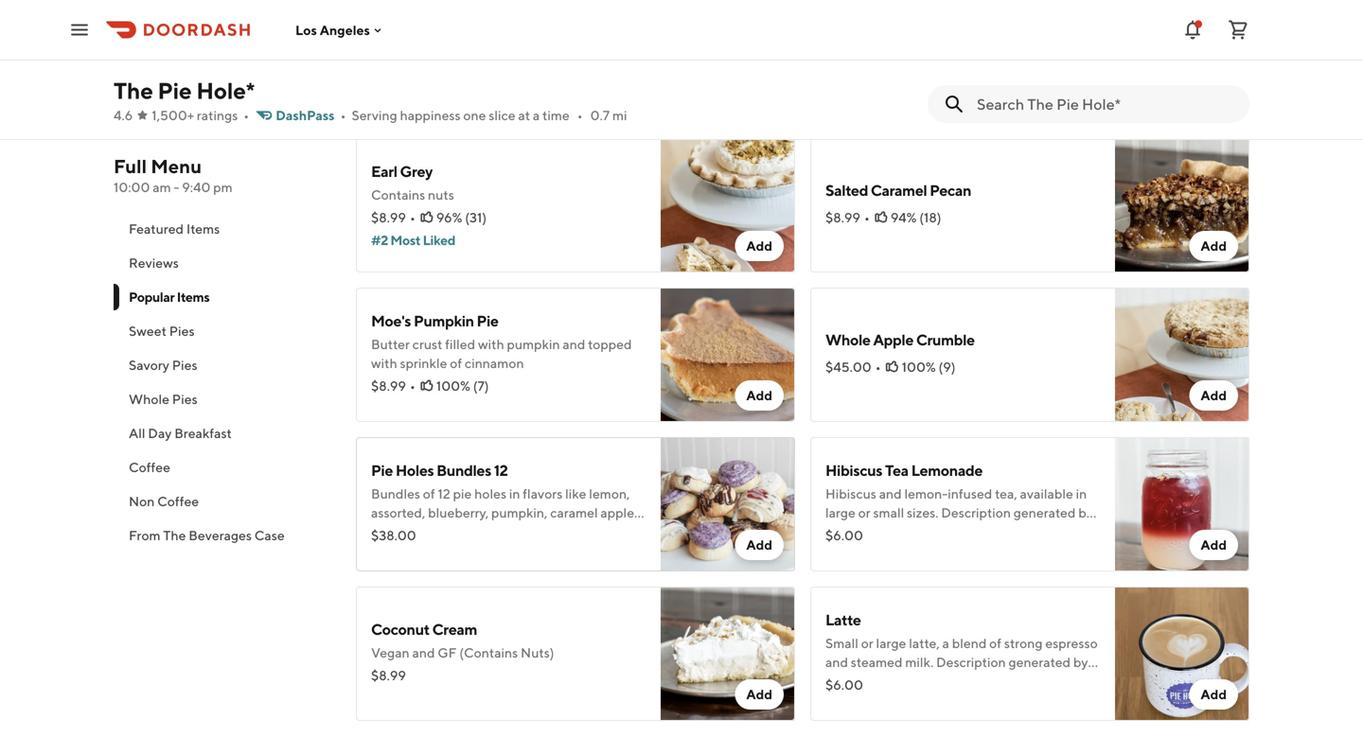 Task type: locate. For each thing, give the bounding box(es) containing it.
2 vertical spatial description
[[936, 655, 1006, 670]]

1 vertical spatial of
[[423, 486, 435, 502]]

doordash down steamed
[[826, 674, 886, 689]]

$6.00
[[826, 528, 863, 543], [826, 677, 863, 693]]

$38.00
[[371, 528, 416, 543]]

by inside latte small or large latte, a blend of strong espresso and steamed milk. description generated by doordash using ai
[[1074, 655, 1088, 670]]

topped
[[588, 337, 632, 352]]

94%
[[891, 210, 917, 225]]

add for pie holes bundles 12
[[747, 537, 773, 553]]

1 horizontal spatial pie
[[371, 462, 393, 480]]

1 horizontal spatial bundles
[[437, 462, 491, 480]]

$45.00 •
[[826, 359, 881, 375]]

2 vertical spatial of
[[990, 636, 1002, 651]]

0 vertical spatial doordash
[[826, 524, 886, 540]]

doordash down small
[[826, 524, 886, 540]]

in up pumpkin,
[[509, 486, 520, 502]]

10:00
[[114, 179, 150, 195]]

$8.99 • down moms
[[371, 51, 416, 66]]

0 vertical spatial 100%
[[902, 359, 936, 375]]

espresso
[[1046, 636, 1098, 651]]

1 vertical spatial large
[[876, 636, 907, 651]]

0 vertical spatial of
[[450, 356, 462, 371]]

add button for moe's pumpkin pie
[[735, 381, 784, 411]]

the inside "button"
[[163, 528, 186, 543]]

non coffee
[[129, 494, 199, 509]]

items right popular
[[177, 289, 210, 305]]

0 items, open order cart image
[[1227, 18, 1250, 41]]

items inside button
[[186, 221, 220, 237]]

$8.99 • left 81%
[[826, 51, 870, 66]]

non coffee button
[[114, 485, 333, 519]]

in inside hibiscus tea lemonade hibiscus and lemon-infused tea, available in large or small sizes. description generated by doordash using ai
[[1076, 486, 1087, 502]]

add for latte
[[1201, 687, 1227, 703]]

blueberry,
[[428, 505, 489, 521]]

or left small
[[858, 505, 871, 521]]

• down moms
[[410, 51, 416, 66]]

of inside pie holes bundles 12 bundles of 12 pie holes in flavors like lemon, assorted, blueberry, pumpkin, caramel apple, and nutella. description generated by doordash using ai
[[423, 486, 435, 502]]

lemon-
[[905, 486, 948, 502]]

0 horizontal spatial whole
[[129, 392, 169, 407]]

hibiscus left the tea
[[826, 462, 883, 480]]

add button for pie holes bundles 12
[[735, 530, 784, 561]]

$8.99 down 'salted'
[[826, 210, 861, 225]]

• right $45.00
[[876, 359, 881, 375]]

0 vertical spatial or
[[858, 505, 871, 521]]

1 vertical spatial bundles
[[371, 486, 420, 502]]

• down sprinkle
[[410, 378, 416, 394]]

1 vertical spatial crumble
[[916, 331, 975, 349]]

description down blueberry, on the left of the page
[[447, 524, 516, 540]]

0 vertical spatial a
[[533, 107, 540, 123]]

moe's pumpkin pie butter crust filled with pumpkin and topped with sprinkle of cinnamon
[[371, 312, 632, 371]]

0 vertical spatial items
[[186, 221, 220, 237]]

filled
[[445, 337, 475, 352]]

whole pies button
[[114, 383, 333, 417]]

or up steamed
[[861, 636, 874, 651]]

apple up 100% (9)
[[873, 331, 914, 349]]

1 vertical spatial apple
[[873, 331, 914, 349]]

0 horizontal spatial pie
[[158, 77, 192, 104]]

crumble for whole apple crumble
[[916, 331, 975, 349]]

2 vertical spatial pies
[[172, 392, 198, 407]]

1 vertical spatial pies
[[172, 357, 198, 373]]

$8.99 for 90%
[[371, 51, 406, 66]]

add for whole apple crumble
[[1201, 388, 1227, 403]]

add button for salted caramel pecan
[[1190, 231, 1238, 261]]

0 horizontal spatial a
[[533, 107, 540, 123]]

1 vertical spatial a
[[943, 636, 950, 651]]

$8.99 • down contains
[[371, 210, 416, 225]]

caramel
[[550, 505, 598, 521]]

2 in from the left
[[1076, 486, 1087, 502]]

$6.00 down steamed
[[826, 677, 863, 693]]

items for featured items
[[186, 221, 220, 237]]

100% left '(9)' on the right
[[902, 359, 936, 375]]

in inside pie holes bundles 12 bundles of 12 pie holes in flavors like lemon, assorted, blueberry, pumpkin, caramel apple, and nutella. description generated by doordash using ai
[[509, 486, 520, 502]]

in right available on the bottom of the page
[[1076, 486, 1087, 502]]

2 vertical spatial pie
[[371, 462, 393, 480]]

0 horizontal spatial large
[[826, 505, 856, 521]]

large left small
[[826, 505, 856, 521]]

by inside pie holes bundles 12 bundles of 12 pie holes in flavors like lemon, assorted, blueberry, pumpkin, caramel apple, and nutella. description generated by doordash using ai
[[584, 524, 599, 540]]

add button for latte
[[1190, 680, 1238, 710]]

coffee button
[[114, 451, 333, 485]]

0 vertical spatial 12
[[494, 462, 508, 480]]

0 horizontal spatial of
[[423, 486, 435, 502]]

apple for moms
[[415, 22, 456, 40]]

whole up $45.00
[[826, 331, 871, 349]]

0 vertical spatial description
[[941, 505, 1011, 521]]

ai inside pie holes bundles 12 bundles of 12 pie holes in flavors like lemon, assorted, blueberry, pumpkin, caramel apple, and nutella. description generated by doordash using ai
[[469, 543, 483, 559]]

doordash down nutella.
[[371, 543, 432, 559]]

in for pie holes bundles 12
[[509, 486, 520, 502]]

using down small
[[889, 524, 921, 540]]

crumble
[[458, 22, 517, 40], [916, 331, 975, 349]]

2 vertical spatial using
[[889, 674, 921, 689]]

1 horizontal spatial crumble
[[916, 331, 975, 349]]

0 horizontal spatial crumble
[[458, 22, 517, 40]]

1 vertical spatial doordash
[[371, 543, 432, 559]]

pie up 1,500+
[[158, 77, 192, 104]]

description down blend on the right bottom of page
[[936, 655, 1006, 670]]

0 vertical spatial using
[[889, 524, 921, 540]]

case
[[255, 528, 285, 543]]

0 horizontal spatial with
[[371, 356, 397, 371]]

whole apple crumble image
[[1115, 288, 1250, 422]]

and inside latte small or large latte, a blend of strong espresso and steamed milk. description generated by doordash using ai
[[826, 655, 848, 670]]

salted caramel pecan image
[[1115, 138, 1250, 273]]

a inside latte small or large latte, a blend of strong espresso and steamed milk. description generated by doordash using ai
[[943, 636, 950, 651]]

a right latte,
[[943, 636, 950, 651]]

0 vertical spatial ai
[[924, 524, 938, 540]]

$8.99 • down 'salted'
[[826, 210, 870, 225]]

moe's pumpkin pie image
[[661, 288, 795, 422]]

$8.99 up #2
[[371, 210, 406, 225]]

pie up cinnamon
[[477, 312, 499, 330]]

vegan
[[371, 645, 410, 661]]

• for 100% (9)
[[876, 359, 881, 375]]

1 in from the left
[[509, 486, 520, 502]]

0 vertical spatial generated
[[1014, 505, 1076, 521]]

1 vertical spatial ai
[[469, 543, 483, 559]]

whole down savory
[[129, 392, 169, 407]]

and inside hibiscus tea lemonade hibiscus and lemon-infused tea, available in large or small sizes. description generated by doordash using ai
[[879, 486, 902, 502]]

coconut
[[371, 621, 430, 639]]

am
[[153, 179, 171, 195]]

doordash
[[826, 524, 886, 540], [371, 543, 432, 559], [826, 674, 886, 689]]

items for popular items
[[177, 289, 210, 305]]

moms
[[371, 22, 413, 40]]

0 horizontal spatial 100%
[[436, 378, 470, 394]]

1 vertical spatial pie
[[477, 312, 499, 330]]

pies up all day breakfast
[[172, 392, 198, 407]]

96%
[[436, 210, 462, 225]]

100% for 100% (9)
[[902, 359, 936, 375]]

doordash inside hibiscus tea lemonade hibiscus and lemon-infused tea, available in large or small sizes. description generated by doordash using ai
[[826, 524, 886, 540]]

a for latte
[[943, 636, 950, 651]]

0 vertical spatial the
[[114, 77, 153, 104]]

1,500+ ratings •
[[152, 107, 249, 123]]

large up steamed
[[876, 636, 907, 651]]

$8.99 down the butter
[[371, 378, 406, 394]]

with up cinnamon
[[478, 337, 504, 352]]

1 vertical spatial whole
[[129, 392, 169, 407]]

0 vertical spatial large
[[826, 505, 856, 521]]

12 left pie
[[438, 486, 451, 502]]

pies for whole pies
[[172, 392, 198, 407]]

generated down caramel on the bottom
[[519, 524, 581, 540]]

latte image
[[1115, 587, 1250, 721]]

generated inside pie holes bundles 12 bundles of 12 pie holes in flavors like lemon, assorted, blueberry, pumpkin, caramel apple, and nutella. description generated by doordash using ai
[[519, 524, 581, 540]]

and left the topped
[[563, 337, 586, 352]]

add
[[747, 238, 773, 254], [1201, 238, 1227, 254], [747, 388, 773, 403], [1201, 388, 1227, 403], [747, 537, 773, 553], [1201, 537, 1227, 553], [747, 687, 773, 703], [1201, 687, 1227, 703]]

ai down blueberry, on the left of the page
[[469, 543, 483, 559]]

2 horizontal spatial pie
[[477, 312, 499, 330]]

latte small or large latte, a blend of strong espresso and steamed milk. description generated by doordash using ai
[[826, 611, 1098, 689]]

with down the butter
[[371, 356, 397, 371]]

1 vertical spatial using
[[435, 543, 467, 559]]

the right from
[[163, 528, 186, 543]]

whole
[[826, 331, 871, 349], [129, 392, 169, 407]]

96% (31)
[[436, 210, 487, 225]]

1 horizontal spatial 12
[[494, 462, 508, 480]]

whole for whole apple crumble
[[826, 331, 871, 349]]

1 vertical spatial by
[[584, 524, 599, 540]]

bundles up assorted,
[[371, 486, 420, 502]]

featured items
[[129, 221, 220, 237]]

0 vertical spatial $6.00
[[826, 528, 863, 543]]

1 vertical spatial $6.00
[[826, 677, 863, 693]]

0 vertical spatial pies
[[169, 323, 195, 339]]

100% left (7)
[[436, 378, 470, 394]]

2 $6.00 from the top
[[826, 677, 863, 693]]

1 horizontal spatial the
[[163, 528, 186, 543]]

contains
[[371, 187, 425, 203]]

• down 'salted'
[[864, 210, 870, 225]]

1 horizontal spatial a
[[943, 636, 950, 651]]

generated down available on the bottom of the page
[[1014, 505, 1076, 521]]

pie left holes
[[371, 462, 393, 480]]

$8.99 • for 90% (32)
[[371, 51, 416, 66]]

coconut cream vegan and gf (contains nuts) $8.99
[[371, 621, 554, 684]]

pie inside pie holes bundles 12 bundles of 12 pie holes in flavors like lemon, assorted, blueberry, pumpkin, caramel apple, and nutella. description generated by doordash using ai
[[371, 462, 393, 480]]

0 vertical spatial apple
[[415, 22, 456, 40]]

or
[[858, 505, 871, 521], [861, 636, 874, 651]]

beverages
[[189, 528, 252, 543]]

all day breakfast button
[[114, 417, 333, 451]]

description
[[941, 505, 1011, 521], [447, 524, 516, 540], [936, 655, 1006, 670]]

1 vertical spatial description
[[447, 524, 516, 540]]

81%
[[891, 51, 914, 66]]

hole*
[[196, 77, 255, 104]]

of down filled
[[450, 356, 462, 371]]

in
[[509, 486, 520, 502], [1076, 486, 1087, 502]]

$8.99 •
[[371, 51, 416, 66], [826, 51, 870, 66], [371, 210, 416, 225], [826, 210, 870, 225], [371, 378, 416, 394]]

crumble up (32)
[[458, 22, 517, 40]]

nuts)
[[521, 645, 554, 661]]

using
[[889, 524, 921, 540], [435, 543, 467, 559], [889, 674, 921, 689]]

ai down sizes.
[[924, 524, 938, 540]]

1 horizontal spatial large
[[876, 636, 907, 651]]

pies right savory
[[172, 357, 198, 373]]

savory
[[129, 357, 169, 373]]

add button for coconut cream
[[735, 680, 784, 710]]

(32)
[[467, 51, 491, 66]]

sweet
[[129, 323, 167, 339]]

$8.99 left 81%
[[826, 51, 861, 66]]

of down holes
[[423, 486, 435, 502]]

sprinkle
[[400, 356, 447, 371]]

whole inside button
[[129, 392, 169, 407]]

using down milk. at right
[[889, 674, 921, 689]]

and down assorted,
[[371, 524, 394, 540]]

0 vertical spatial crumble
[[458, 22, 517, 40]]

like
[[565, 486, 587, 502]]

$6.00 up the latte
[[826, 528, 863, 543]]

1 vertical spatial or
[[861, 636, 874, 651]]

0 vertical spatial whole
[[826, 331, 871, 349]]

pie
[[158, 77, 192, 104], [477, 312, 499, 330], [371, 462, 393, 480]]

1 vertical spatial items
[[177, 289, 210, 305]]

2 vertical spatial ai
[[924, 674, 938, 689]]

mexican chocolate image
[[1115, 0, 1250, 123]]

2 vertical spatial generated
[[1009, 655, 1071, 670]]

0 vertical spatial by
[[1079, 505, 1093, 521]]

pies right sweet
[[169, 323, 195, 339]]

serving happiness one slice at a time • 0.7 mi
[[352, 107, 627, 123]]

coffee up 'non'
[[129, 460, 170, 475]]

strong
[[1004, 636, 1043, 651]]

0 horizontal spatial apple
[[415, 22, 456, 40]]

0 horizontal spatial in
[[509, 486, 520, 502]]

the up 4.6 at left
[[114, 77, 153, 104]]

whole pies
[[129, 392, 198, 407]]

1 horizontal spatial in
[[1076, 486, 1087, 502]]

butter
[[371, 337, 410, 352]]

$8.99 • for 96% (31)
[[371, 210, 416, 225]]

infused
[[948, 486, 993, 502]]

1 horizontal spatial with
[[478, 337, 504, 352]]

$8.99 down moms
[[371, 51, 406, 66]]

serving
[[352, 107, 397, 123]]

items up reviews button
[[186, 221, 220, 237]]

1 vertical spatial with
[[371, 356, 397, 371]]

1 horizontal spatial apple
[[873, 331, 914, 349]]

2 horizontal spatial of
[[990, 636, 1002, 651]]

2 vertical spatial doordash
[[826, 674, 886, 689]]

Item Search search field
[[977, 94, 1235, 115]]

100% (7)
[[436, 378, 489, 394]]

1 horizontal spatial whole
[[826, 331, 871, 349]]

hibiscus up small
[[826, 486, 877, 502]]

$8.99 • for 100% (7)
[[371, 378, 416, 394]]

1 $6.00 from the top
[[826, 528, 863, 543]]

ai
[[924, 524, 938, 540], [469, 543, 483, 559], [924, 674, 938, 689]]

of right blend on the right bottom of page
[[990, 636, 1002, 651]]

with
[[478, 337, 504, 352], [371, 356, 397, 371]]

the
[[114, 77, 153, 104], [163, 528, 186, 543]]

bundles up pie
[[437, 462, 491, 480]]

hibiscus tea lemonade image
[[1115, 437, 1250, 572]]

by inside hibiscus tea lemonade hibiscus and lemon-infused tea, available in large or small sizes. description generated by doordash using ai
[[1079, 505, 1093, 521]]

1 vertical spatial the
[[163, 528, 186, 543]]

hibiscus
[[826, 462, 883, 480], [826, 486, 877, 502]]

using down nutella.
[[435, 543, 467, 559]]

and up small
[[879, 486, 902, 502]]

moms apple crumble
[[371, 22, 517, 40]]

pecan
[[930, 181, 971, 199]]

a
[[533, 107, 540, 123], [943, 636, 950, 651]]

large inside hibiscus tea lemonade hibiscus and lemon-infused tea, available in large or small sizes. description generated by doordash using ai
[[826, 505, 856, 521]]

and down small
[[826, 655, 848, 670]]

1 horizontal spatial 100%
[[902, 359, 936, 375]]

generated down strong
[[1009, 655, 1071, 670]]

(43)
[[917, 51, 941, 66]]

0 vertical spatial with
[[478, 337, 504, 352]]

crust
[[413, 337, 443, 352]]

ai down milk. at right
[[924, 674, 938, 689]]

1 vertical spatial 100%
[[436, 378, 470, 394]]

$8.99 down vegan
[[371, 668, 406, 684]]

coffee right 'non'
[[157, 494, 199, 509]]

• up #2 most liked
[[410, 210, 416, 225]]

0 vertical spatial hibiscus
[[826, 462, 883, 480]]

los
[[295, 22, 317, 38]]

$8.99 for 100%
[[371, 378, 406, 394]]

$8.99 • down sprinkle
[[371, 378, 416, 394]]

crumble up '(9)' on the right
[[916, 331, 975, 349]]

• for 96% (31)
[[410, 210, 416, 225]]

1 vertical spatial coffee
[[157, 494, 199, 509]]

1 vertical spatial 12
[[438, 486, 451, 502]]

1 vertical spatial generated
[[519, 524, 581, 540]]

one
[[463, 107, 486, 123]]

1 vertical spatial hibiscus
[[826, 486, 877, 502]]

at
[[518, 107, 530, 123]]

0 vertical spatial coffee
[[129, 460, 170, 475]]

large inside latte small or large latte, a blend of strong espresso and steamed milk. description generated by doordash using ai
[[876, 636, 907, 651]]

a right at
[[533, 107, 540, 123]]

• left 81%
[[864, 51, 870, 66]]

description down infused
[[941, 505, 1011, 521]]

and left gf
[[412, 645, 435, 661]]

from
[[129, 528, 161, 543]]

1 horizontal spatial of
[[450, 356, 462, 371]]

12 up holes
[[494, 462, 508, 480]]

apple up 90%
[[415, 22, 456, 40]]

and inside moe's pumpkin pie butter crust filled with pumpkin and topped with sprinkle of cinnamon
[[563, 337, 586, 352]]

pies
[[169, 323, 195, 339], [172, 357, 198, 373], [172, 392, 198, 407]]

apple
[[415, 22, 456, 40], [873, 331, 914, 349]]

using inside pie holes bundles 12 bundles of 12 pie holes in flavors like lemon, assorted, blueberry, pumpkin, caramel apple, and nutella. description generated by doordash using ai
[[435, 543, 467, 559]]

2 vertical spatial by
[[1074, 655, 1088, 670]]

pm
[[213, 179, 233, 195]]

flavors
[[523, 486, 563, 502]]

full menu 10:00 am - 9:40 pm
[[114, 155, 233, 195]]



Task type: vqa. For each thing, say whether or not it's contained in the screenshot.
GF
yes



Task type: describe. For each thing, give the bounding box(es) containing it.
0 vertical spatial pie
[[158, 77, 192, 104]]

happiness
[[400, 107, 461, 123]]

earl grey contains nuts
[[371, 162, 454, 203]]

salted caramel pecan
[[826, 181, 971, 199]]

slice
[[489, 107, 516, 123]]

reviews
[[129, 255, 179, 271]]

doordash inside latte small or large latte, a blend of strong espresso and steamed milk. description generated by doordash using ai
[[826, 674, 886, 689]]

0 horizontal spatial bundles
[[371, 486, 420, 502]]

whole apple crumble
[[826, 331, 975, 349]]

description inside pie holes bundles 12 bundles of 12 pie holes in flavors like lemon, assorted, blueberry, pumpkin, caramel apple, and nutella. description generated by doordash using ai
[[447, 524, 516, 540]]

dashpass •
[[276, 107, 346, 123]]

pies for savory pies
[[172, 357, 198, 373]]

cream
[[432, 621, 477, 639]]

pumpkin
[[507, 337, 560, 352]]

of inside moe's pumpkin pie butter crust filled with pumpkin and topped with sprinkle of cinnamon
[[450, 356, 462, 371]]

ai inside hibiscus tea lemonade hibiscus and lemon-infused tea, available in large or small sizes. description generated by doordash using ai
[[924, 524, 938, 540]]

0.7
[[590, 107, 610, 123]]

100% for 100% (7)
[[436, 378, 470, 394]]

• left 0.7
[[577, 107, 583, 123]]

apple for whole
[[873, 331, 914, 349]]

$8.99 for 94%
[[826, 210, 861, 225]]

pumpkin,
[[491, 505, 548, 521]]

$8.99 • for 81% (43)
[[826, 51, 870, 66]]

tea,
[[995, 486, 1018, 502]]

• right ratings
[[244, 107, 249, 123]]

pie holes bundles 12 bundles of 12 pie holes in flavors like lemon, assorted, blueberry, pumpkin, caramel apple, and nutella. description generated by doordash using ai
[[371, 462, 638, 559]]

and inside coconut cream vegan and gf (contains nuts) $8.99
[[412, 645, 435, 661]]

$6.00 for tea
[[826, 528, 863, 543]]

pie
[[453, 486, 472, 502]]

$8.99 for 81%
[[826, 51, 861, 66]]

ratings
[[197, 107, 238, 123]]

add for moe's pumpkin pie
[[747, 388, 773, 403]]

small
[[826, 636, 859, 651]]

open menu image
[[68, 18, 91, 41]]

ai inside latte small or large latte, a blend of strong espresso and steamed milk. description generated by doordash using ai
[[924, 674, 938, 689]]

$8.99 • for 94% (18)
[[826, 210, 870, 225]]

0 vertical spatial bundles
[[437, 462, 491, 480]]

#2
[[371, 232, 388, 248]]

description inside latte small or large latte, a blend of strong espresso and steamed milk. description generated by doordash using ai
[[936, 655, 1006, 670]]

gf
[[438, 645, 457, 661]]

hibiscus tea lemonade hibiscus and lemon-infused tea, available in large or small sizes. description generated by doordash using ai
[[826, 462, 1093, 540]]

90% (32)
[[436, 51, 491, 66]]

featured items button
[[114, 212, 333, 246]]

savory pies
[[129, 357, 198, 373]]

in for hibiscus tea lemonade
[[1076, 486, 1087, 502]]

nutella.
[[397, 524, 444, 540]]

(9)
[[939, 359, 956, 375]]

or inside hibiscus tea lemonade hibiscus and lemon-infused tea, available in large or small sizes. description generated by doordash using ai
[[858, 505, 871, 521]]

using inside hibiscus tea lemonade hibiscus and lemon-infused tea, available in large or small sizes. description generated by doordash using ai
[[889, 524, 921, 540]]

• for 90% (32)
[[410, 51, 416, 66]]

lemonade
[[911, 462, 983, 480]]

tea
[[885, 462, 909, 480]]

pie inside moe's pumpkin pie butter crust filled with pumpkin and topped with sprinkle of cinnamon
[[477, 312, 499, 330]]

whole for whole pies
[[129, 392, 169, 407]]

add for hibiscus tea lemonade
[[1201, 537, 1227, 553]]

time
[[543, 107, 570, 123]]

angeles
[[320, 22, 370, 38]]

4.6
[[114, 107, 133, 123]]

mi
[[613, 107, 627, 123]]

generated inside latte small or large latte, a blend of strong espresso and steamed milk. description generated by doordash using ai
[[1009, 655, 1071, 670]]

salted
[[826, 181, 868, 199]]

$6.00 for small
[[826, 677, 863, 693]]

add button for hibiscus tea lemonade
[[1190, 530, 1238, 561]]

latte,
[[909, 636, 940, 651]]

most
[[391, 232, 421, 248]]

from the beverages case
[[129, 528, 285, 543]]

$8.99 inside coconut cream vegan and gf (contains nuts) $8.99
[[371, 668, 406, 684]]

moms apple crumble image
[[661, 0, 795, 123]]

breakfast
[[174, 426, 232, 441]]

pie holes bundles 12 image
[[661, 437, 795, 572]]

$45.00
[[826, 359, 872, 375]]

add for coconut cream
[[747, 687, 773, 703]]

• for 100% (7)
[[410, 378, 416, 394]]

pumpkin
[[414, 312, 474, 330]]

coconut cream image
[[661, 587, 795, 721]]

los angeles button
[[295, 22, 385, 38]]

and inside pie holes bundles 12 bundles of 12 pie holes in flavors like lemon, assorted, blueberry, pumpkin, caramel apple, and nutella. description generated by doordash using ai
[[371, 524, 394, 540]]

$8.99 for 96%
[[371, 210, 406, 225]]

of inside latte small or large latte, a blend of strong espresso and steamed milk. description generated by doordash using ai
[[990, 636, 1002, 651]]

0 horizontal spatial the
[[114, 77, 153, 104]]

earl grey image
[[661, 138, 795, 273]]

popular items
[[129, 289, 210, 305]]

doordash inside pie holes bundles 12 bundles of 12 pie holes in flavors like lemon, assorted, blueberry, pumpkin, caramel apple, and nutella. description generated by doordash using ai
[[371, 543, 432, 559]]

featured
[[129, 221, 184, 237]]

crumble for moms apple crumble
[[458, 22, 517, 40]]

90%
[[436, 51, 464, 66]]

add button for earl grey
[[735, 231, 784, 261]]

generated inside hibiscus tea lemonade hibiscus and lemon-infused tea, available in large or small sizes. description generated by doordash using ai
[[1014, 505, 1076, 521]]

add button for whole apple crumble
[[1190, 381, 1238, 411]]

small
[[873, 505, 904, 521]]

81% (43)
[[891, 51, 941, 66]]

all
[[129, 426, 145, 441]]

add for earl grey
[[747, 238, 773, 254]]

2 hibiscus from the top
[[826, 486, 877, 502]]

day
[[148, 426, 172, 441]]

reviews button
[[114, 246, 333, 280]]

add for salted caramel pecan
[[1201, 238, 1227, 254]]

from the beverages case button
[[114, 519, 333, 553]]

notification bell image
[[1182, 18, 1204, 41]]

latte
[[826, 611, 861, 629]]

• left 'serving'
[[340, 107, 346, 123]]

description inside hibiscus tea lemonade hibiscus and lemon-infused tea, available in large or small sizes. description generated by doordash using ai
[[941, 505, 1011, 521]]

or inside latte small or large latte, a blend of strong espresso and steamed milk. description generated by doordash using ai
[[861, 636, 874, 651]]

menu
[[151, 155, 202, 178]]

liked
[[423, 232, 455, 248]]

all day breakfast
[[129, 426, 232, 441]]

popular
[[129, 289, 174, 305]]

earl
[[371, 162, 397, 180]]

the pie hole*
[[114, 77, 255, 104]]

(7)
[[473, 378, 489, 394]]

using inside latte small or large latte, a blend of strong espresso and steamed milk. description generated by doordash using ai
[[889, 674, 921, 689]]

caramel
[[871, 181, 927, 199]]

lemon,
[[589, 486, 630, 502]]

a for serving
[[533, 107, 540, 123]]

1 hibiscus from the top
[[826, 462, 883, 480]]

1,500+
[[152, 107, 194, 123]]

pies for sweet pies
[[169, 323, 195, 339]]

94% (18)
[[891, 210, 942, 225]]

moe's
[[371, 312, 411, 330]]

• for 81% (43)
[[864, 51, 870, 66]]

100% (9)
[[902, 359, 956, 375]]

grey
[[400, 162, 433, 180]]

assorted,
[[371, 505, 425, 521]]

• for 94% (18)
[[864, 210, 870, 225]]

0 horizontal spatial 12
[[438, 486, 451, 502]]

non
[[129, 494, 155, 509]]

-
[[174, 179, 179, 195]]

sweet pies
[[129, 323, 195, 339]]

nuts
[[428, 187, 454, 203]]



